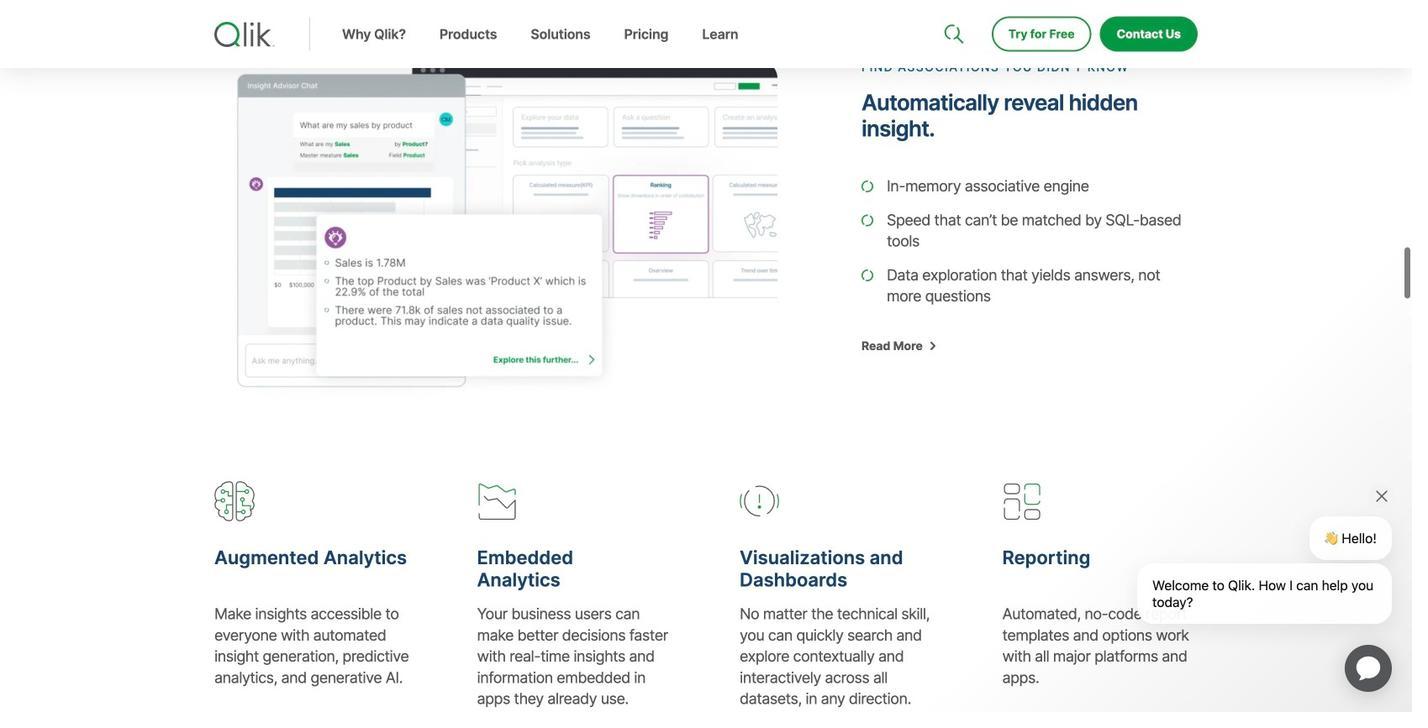 Task type: describe. For each thing, give the bounding box(es) containing it.
visualizations and dashboards icon image
[[740, 482, 780, 522]]

qlik image
[[214, 22, 275, 47]]

augmented analytics icon image
[[214, 482, 255, 522]]



Task type: locate. For each thing, give the bounding box(es) containing it.
reporting icon image
[[1003, 482, 1043, 522]]

support image
[[946, 0, 959, 13]]

embedded analytics icon image
[[477, 482, 517, 522]]

application
[[1325, 625, 1412, 713]]

associative difference dashboard - qlik image
[[214, 61, 778, 398]]

login image
[[1144, 0, 1158, 13]]



Task type: vqa. For each thing, say whether or not it's contained in the screenshot.
With
no



